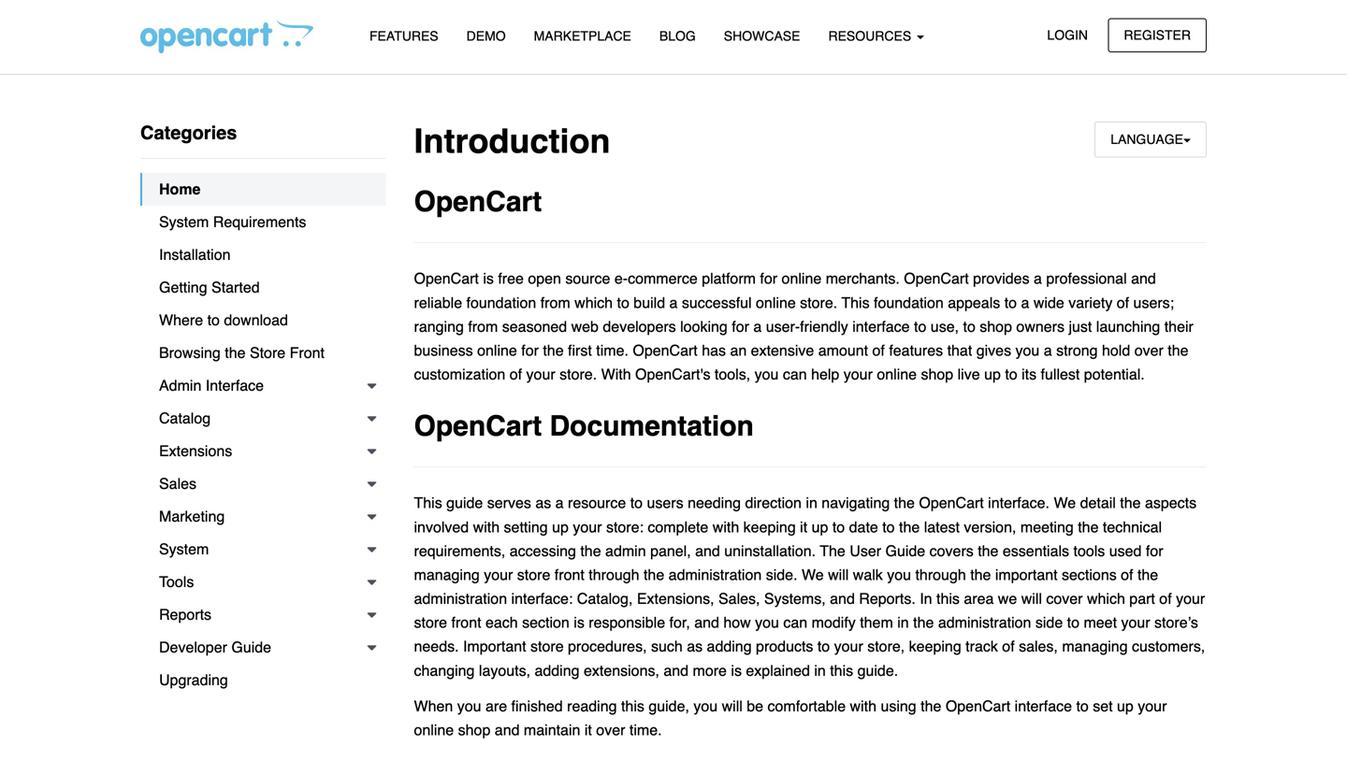 Task type: vqa. For each thing, say whether or not it's contained in the screenshot.
over inside the OpenCart is free open source e-commerce platform for online merchants. OpenCart provides a professional and reliable foundation from which to build a successful online store. This foundation appeals to a wide variety of users; ranging from seasoned web developers looking for a user-friendly interface to use, to shop owners just launching their business online for the first time. OpenCart has an extensive amount of features that gives you a strong hold over the customization of your store. With OpenCart's tools, you can help your online shop live up to its fullest potential.
yes



Task type: locate. For each thing, give the bounding box(es) containing it.
tools
[[159, 574, 194, 591]]

and down "are"
[[495, 722, 520, 739]]

reports link
[[140, 599, 386, 632]]

0 vertical spatial system
[[159, 213, 209, 231]]

their
[[1165, 318, 1194, 335]]

store,
[[868, 638, 905, 656]]

the left first
[[543, 342, 564, 359]]

1 vertical spatial system
[[159, 541, 209, 558]]

admin
[[605, 543, 646, 560]]

when
[[414, 698, 453, 715]]

sales link
[[140, 468, 386, 501]]

0 vertical spatial administration
[[669, 567, 762, 584]]

2 through from the left
[[916, 567, 966, 584]]

developer
[[159, 639, 227, 656]]

system up tools
[[159, 541, 209, 558]]

you
[[1016, 342, 1040, 359], [755, 366, 779, 383], [887, 567, 911, 584], [755, 614, 779, 632], [457, 698, 481, 715], [694, 698, 718, 715]]

1 horizontal spatial guide
[[886, 543, 926, 560]]

you up reports.
[[887, 567, 911, 584]]

0 vertical spatial in
[[806, 495, 818, 512]]

store down section
[[531, 638, 564, 656]]

more
[[693, 662, 727, 680]]

system
[[159, 213, 209, 231], [159, 541, 209, 558]]

0 vertical spatial time.
[[596, 342, 629, 359]]

adding down how
[[707, 638, 752, 656]]

is right section
[[574, 614, 585, 632]]

reports
[[159, 606, 211, 624]]

1 vertical spatial can
[[784, 614, 808, 632]]

1 horizontal spatial managing
[[1062, 638, 1128, 656]]

provides
[[973, 270, 1030, 287]]

time. up with at the left of page
[[596, 342, 629, 359]]

gives
[[977, 342, 1012, 359]]

opencart up latest
[[919, 495, 984, 512]]

1 horizontal spatial interface
[[1015, 698, 1072, 715]]

0 vertical spatial managing
[[414, 567, 480, 584]]

over inside when you are finished reading this guide, you will be comfortable with using the opencart interface to set up your online shop and maintain it over time.
[[596, 722, 625, 739]]

store
[[517, 567, 551, 584], [414, 614, 447, 632], [531, 638, 564, 656]]

uninstallation.
[[724, 543, 816, 560]]

1 vertical spatial store.
[[560, 366, 597, 383]]

0 vertical spatial is
[[483, 270, 494, 287]]

opencart up opencart's
[[633, 342, 698, 359]]

admin interface
[[159, 377, 264, 394]]

2 foundation from the left
[[874, 294, 944, 311]]

2 horizontal spatial is
[[731, 662, 742, 680]]

time. inside when you are finished reading this guide, you will be comfortable with using the opencart interface to set up your online shop and maintain it over time.
[[630, 722, 662, 739]]

managing down meet
[[1062, 638, 1128, 656]]

1 horizontal spatial we
[[1054, 495, 1076, 512]]

adding up finished
[[535, 662, 580, 680]]

business
[[414, 342, 473, 359]]

opencart - open source shopping cart solution image
[[140, 20, 313, 53]]

1 horizontal spatial with
[[713, 519, 739, 536]]

for inside this guide serves as a resource to users needing direction in navigating the opencart interface. we detail the aspects involved with setting up your store: complete with keeping it up to date to the latest version, meeting the technical requirements, accessing the admin panel, and uninstallation. the user guide covers the essentials tools used for managing your store front through the administration side. we will walk you through the important sections of the administration interface: catalog, extensions, sales, systems, and reports. in this area we will cover which part of your store front each section is responsible for, and how you can modify them in the administration side to meet your store's needs. important store procedures, such as adding products to your store, keeping track of sales, managing customers, changing layouts, adding extensions, and more is explained in this guide.
[[1146, 543, 1164, 560]]

1 vertical spatial managing
[[1062, 638, 1128, 656]]

products
[[756, 638, 814, 656]]

front left each
[[452, 614, 481, 632]]

interface left set
[[1015, 698, 1072, 715]]

to inside when you are finished reading this guide, you will be comfortable with using the opencart interface to set up your online shop and maintain it over time.
[[1077, 698, 1089, 715]]

through up catalog,
[[589, 567, 640, 584]]

over inside the opencart is free open source e-commerce platform for online merchants. opencart provides a professional and reliable foundation from which to build a successful online store. this foundation appeals to a wide variety of users; ranging from seasoned web developers looking for a user-friendly interface to use, to shop owners just launching their business online for the first time. opencart has an extensive amount of features that gives you a strong hold over the customization of your store. with opencart's tools, you can help your online shop live up to its fullest potential.
[[1135, 342, 1164, 359]]

2 vertical spatial this
[[621, 698, 645, 715]]

opencart down the introduction
[[414, 186, 542, 218]]

store up needs.
[[414, 614, 447, 632]]

user
[[850, 543, 882, 560]]

1 horizontal spatial front
[[555, 567, 585, 584]]

time. down guide,
[[630, 722, 662, 739]]

marketing link
[[140, 501, 386, 533]]

for down seasoned
[[521, 342, 539, 359]]

interface inside the opencart is free open source e-commerce platform for online merchants. opencart provides a professional and reliable foundation from which to build a successful online store. this foundation appeals to a wide variety of users; ranging from seasoned web developers looking for a user-friendly interface to use, to shop owners just launching their business online for the first time. opencart has an extensive amount of features that gives you a strong hold over the customization of your store. with opencart's tools, you can help your online shop live up to its fullest potential.
[[853, 318, 910, 335]]

with
[[473, 519, 500, 536], [713, 519, 739, 536], [850, 698, 877, 715]]

and right for,
[[695, 614, 719, 632]]

panel,
[[650, 543, 691, 560]]

as right such
[[687, 638, 703, 656]]

marketplace link
[[520, 20, 646, 53]]

1 vertical spatial front
[[452, 614, 481, 632]]

potential.
[[1084, 366, 1145, 383]]

with down needing
[[713, 519, 739, 536]]

can down extensive
[[783, 366, 807, 383]]

0 vertical spatial which
[[575, 294, 613, 311]]

0 vertical spatial adding
[[707, 638, 752, 656]]

login
[[1047, 28, 1088, 43]]

0 horizontal spatial guide
[[231, 639, 271, 656]]

0 vertical spatial shop
[[980, 318, 1012, 335]]

getting started link
[[140, 271, 386, 304]]

this right in
[[937, 590, 960, 608]]

0 vertical spatial this
[[842, 294, 870, 311]]

of down seasoned
[[510, 366, 522, 383]]

your down amount on the right of the page
[[844, 366, 873, 383]]

up inside when you are finished reading this guide, you will be comfortable with using the opencart interface to set up your online shop and maintain it over time.
[[1117, 698, 1134, 715]]

1 vertical spatial it
[[585, 722, 592, 739]]

opencart inside this guide serves as a resource to users needing direction in navigating the opencart interface. we detail the aspects involved with setting up your store: complete with keeping it up to date to the latest version, meeting the technical requirements, accessing the admin panel, and uninstallation. the user guide covers the essentials tools used for managing your store front through the administration side. we will walk you through the important sections of the administration interface: catalog, extensions, sales, systems, and reports. in this area we will cover which part of your store front each section is responsible for, and how you can modify them in the administration side to meet your store's needs. important store procedures, such as adding products to your store, keeping track of sales, managing customers, changing layouts, adding extensions, and more is explained in this guide.
[[919, 495, 984, 512]]

through down covers
[[916, 567, 966, 584]]

0 horizontal spatial managing
[[414, 567, 480, 584]]

0 horizontal spatial store.
[[560, 366, 597, 383]]

and
[[1131, 270, 1156, 287], [695, 543, 720, 560], [830, 590, 855, 608], [695, 614, 719, 632], [664, 662, 689, 680], [495, 722, 520, 739]]

your down modify
[[834, 638, 863, 656]]

interface inside when you are finished reading this guide, you will be comfortable with using the opencart interface to set up your online shop and maintain it over time.
[[1015, 698, 1072, 715]]

1 vertical spatial this
[[414, 495, 442, 512]]

2 vertical spatial will
[[722, 698, 743, 715]]

1 horizontal spatial as
[[687, 638, 703, 656]]

will
[[828, 567, 849, 584], [1022, 590, 1042, 608], [722, 698, 743, 715]]

language
[[1111, 132, 1184, 147]]

we up systems,
[[802, 567, 824, 584]]

2 vertical spatial administration
[[938, 614, 1032, 632]]

showcase link
[[710, 20, 815, 53]]

1 vertical spatial administration
[[414, 590, 507, 608]]

you up its
[[1016, 342, 1040, 359]]

1 horizontal spatial keeping
[[909, 638, 962, 656]]

and up "users;" at the top right of page
[[1131, 270, 1156, 287]]

up up the
[[812, 519, 828, 536]]

guide,
[[649, 698, 690, 715]]

0 vertical spatial will
[[828, 567, 849, 584]]

0 vertical spatial front
[[555, 567, 585, 584]]

complete
[[648, 519, 709, 536]]

guide down reports link
[[231, 639, 271, 656]]

this inside this guide serves as a resource to users needing direction in navigating the opencart interface. we detail the aspects involved with setting up your store: complete with keeping it up to date to the latest version, meeting the technical requirements, accessing the admin panel, and uninstallation. the user guide covers the essentials tools used for managing your store front through the administration side. we will walk you through the important sections of the administration interface: catalog, extensions, sales, systems, and reports. in this area we will cover which part of your store front each section is responsible for, and how you can modify them in the administration side to meet your store's needs. important store procedures, such as adding products to your store, keeping track of sales, managing customers, changing layouts, adding extensions, and more is explained in this guide.
[[414, 495, 442, 512]]

a inside this guide serves as a resource to users needing direction in navigating the opencart interface. we detail the aspects involved with setting up your store: complete with keeping it up to date to the latest version, meeting the technical requirements, accessing the admin panel, and uninstallation. the user guide covers the essentials tools used for managing your store front through the administration side. we will walk you through the important sections of the administration interface: catalog, extensions, sales, systems, and reports. in this area we will cover which part of your store front each section is responsible for, and how you can modify them in the administration side to meet your store's needs. important store procedures, such as adding products to your store, keeping track of sales, managing customers, changing layouts, adding extensions, and more is explained in this guide.
[[556, 495, 564, 512]]

keeping up uninstallation.
[[744, 519, 796, 536]]

up inside the opencart is free open source e-commerce platform for online merchants. opencart provides a professional and reliable foundation from which to build a successful online store. this foundation appeals to a wide variety of users; ranging from seasoned web developers looking for a user-friendly interface to use, to shop owners just launching their business online for the first time. opencart has an extensive amount of features that gives you a strong hold over the customization of your store. with opencart's tools, you can help your online shop live up to its fullest potential.
[[984, 366, 1001, 383]]

developers
[[603, 318, 676, 335]]

0 horizontal spatial through
[[589, 567, 640, 584]]

1 vertical spatial adding
[[535, 662, 580, 680]]

1 vertical spatial as
[[687, 638, 703, 656]]

online inside when you are finished reading this guide, you will be comfortable with using the opencart interface to set up your online shop and maintain it over time.
[[414, 722, 454, 739]]

your down requirements,
[[484, 567, 513, 584]]

1 vertical spatial this
[[830, 662, 854, 680]]

system down home
[[159, 213, 209, 231]]

0 horizontal spatial keeping
[[744, 519, 796, 536]]

the left admin
[[580, 543, 601, 560]]

guide right user
[[886, 543, 926, 560]]

register link
[[1108, 18, 1207, 52]]

a
[[1034, 270, 1042, 287], [670, 294, 678, 311], [1021, 294, 1030, 311], [754, 318, 762, 335], [1044, 342, 1052, 359], [556, 495, 564, 512]]

successful
[[682, 294, 752, 311]]

2 horizontal spatial shop
[[980, 318, 1012, 335]]

e-
[[615, 270, 628, 287]]

we up meeting
[[1054, 495, 1076, 512]]

it down reading
[[585, 722, 592, 739]]

important
[[463, 638, 526, 656]]

0 vertical spatial this
[[937, 590, 960, 608]]

1 vertical spatial interface
[[1015, 698, 1072, 715]]

2 horizontal spatial will
[[1022, 590, 1042, 608]]

front down accessing
[[555, 567, 585, 584]]

0 horizontal spatial time.
[[596, 342, 629, 359]]

seasoned
[[502, 318, 567, 335]]

1 vertical spatial we
[[802, 567, 824, 584]]

sales
[[159, 475, 197, 493]]

which down source
[[575, 294, 613, 311]]

1 horizontal spatial administration
[[669, 567, 762, 584]]

0 horizontal spatial with
[[473, 519, 500, 536]]

this down merchants.
[[842, 294, 870, 311]]

documentation
[[550, 410, 754, 443]]

detail
[[1080, 495, 1116, 512]]

0 vertical spatial over
[[1135, 342, 1164, 359]]

a right build
[[670, 294, 678, 311]]

1 horizontal spatial adding
[[707, 638, 752, 656]]

1 vertical spatial guide
[[231, 639, 271, 656]]

use,
[[931, 318, 959, 335]]

1 horizontal spatial it
[[800, 519, 808, 536]]

1 horizontal spatial foundation
[[874, 294, 944, 311]]

of
[[1117, 294, 1130, 311], [873, 342, 885, 359], [510, 366, 522, 383], [1121, 567, 1134, 584], [1160, 590, 1172, 608], [1002, 638, 1015, 656]]

0 horizontal spatial over
[[596, 722, 625, 739]]

for up an
[[732, 318, 749, 335]]

requirements
[[213, 213, 306, 231]]

0 vertical spatial interface
[[853, 318, 910, 335]]

tools link
[[140, 566, 386, 599]]

2 horizontal spatial with
[[850, 698, 877, 715]]

login link
[[1032, 18, 1104, 52]]

opencart
[[414, 186, 542, 218], [414, 270, 479, 287], [904, 270, 969, 287], [633, 342, 698, 359], [414, 410, 542, 443], [919, 495, 984, 512], [946, 698, 1011, 715]]

categories
[[140, 122, 237, 144]]

to left set
[[1077, 698, 1089, 715]]

the left latest
[[899, 519, 920, 536]]

0 vertical spatial guide
[[886, 543, 926, 560]]

of up launching
[[1117, 294, 1130, 311]]

shop up "gives"
[[980, 318, 1012, 335]]

your
[[526, 366, 556, 383], [844, 366, 873, 383], [573, 519, 602, 536], [484, 567, 513, 584], [1176, 590, 1205, 608], [1121, 614, 1151, 632], [834, 638, 863, 656], [1138, 698, 1167, 715]]

of down used
[[1121, 567, 1134, 584]]

which up meet
[[1087, 590, 1126, 608]]

0 vertical spatial from
[[541, 294, 571, 311]]

the right navigating
[[894, 495, 915, 512]]

1 vertical spatial time.
[[630, 722, 662, 739]]

from right ranging in the left of the page
[[468, 318, 498, 335]]

2 vertical spatial store
[[531, 638, 564, 656]]

and down such
[[664, 662, 689, 680]]

2 vertical spatial shop
[[458, 722, 491, 739]]

administration up the sales, at bottom
[[669, 567, 762, 584]]

0 vertical spatial keeping
[[744, 519, 796, 536]]

opencart up appeals
[[904, 270, 969, 287]]

meet
[[1084, 614, 1117, 632]]

over down launching
[[1135, 342, 1164, 359]]

2 system from the top
[[159, 541, 209, 558]]

language button
[[1095, 122, 1207, 158]]

0 vertical spatial as
[[536, 495, 551, 512]]

0 horizontal spatial from
[[468, 318, 498, 335]]

1 vertical spatial keeping
[[909, 638, 962, 656]]

in up comfortable on the bottom right of the page
[[814, 662, 826, 680]]

in
[[920, 590, 932, 608]]

reports.
[[859, 590, 916, 608]]

its
[[1022, 366, 1037, 383]]

your down part
[[1121, 614, 1151, 632]]

is inside the opencart is free open source e-commerce platform for online merchants. opencart provides a professional and reliable foundation from which to build a successful online store. this foundation appeals to a wide variety of users; ranging from seasoned web developers looking for a user-friendly interface to use, to shop owners just launching their business online for the first time. opencart has an extensive amount of features that gives you a strong hold over the customization of your store. with opencart's tools, you can help your online shop live up to its fullest potential.
[[483, 270, 494, 287]]

demo link
[[453, 20, 520, 53]]

up right set
[[1117, 698, 1134, 715]]

as up setting
[[536, 495, 551, 512]]

store's
[[1155, 614, 1199, 632]]

0 horizontal spatial as
[[536, 495, 551, 512]]

0 horizontal spatial this
[[621, 698, 645, 715]]

shop down "are"
[[458, 722, 491, 739]]

ranging
[[414, 318, 464, 335]]

customers,
[[1132, 638, 1205, 656]]

1 system from the top
[[159, 213, 209, 231]]

administration up each
[[414, 590, 507, 608]]

the left store at the left of the page
[[225, 344, 246, 362]]

1 horizontal spatial over
[[1135, 342, 1164, 359]]

0 horizontal spatial will
[[722, 698, 743, 715]]

foundation down "free"
[[466, 294, 536, 311]]

the inside when you are finished reading this guide, you will be comfortable with using the opencart interface to set up your online shop and maintain it over time.
[[921, 698, 942, 715]]

sales,
[[1019, 638, 1058, 656]]

extensions,
[[584, 662, 660, 680]]

a left resource
[[556, 495, 564, 512]]

0 horizontal spatial shop
[[458, 722, 491, 739]]

your down resource
[[573, 519, 602, 536]]

blog link
[[646, 20, 710, 53]]

can down systems,
[[784, 614, 808, 632]]

1 horizontal spatial time.
[[630, 722, 662, 739]]

0 horizontal spatial this
[[414, 495, 442, 512]]

1 horizontal spatial through
[[916, 567, 966, 584]]

to right date
[[883, 519, 895, 536]]

1 vertical spatial is
[[574, 614, 585, 632]]

meeting
[[1021, 519, 1074, 536]]

you left "are"
[[457, 698, 481, 715]]

sales,
[[719, 590, 760, 608]]

foundation
[[466, 294, 536, 311], [874, 294, 944, 311]]

0 vertical spatial it
[[800, 519, 808, 536]]

shop left live
[[921, 366, 954, 383]]

0 horizontal spatial we
[[802, 567, 824, 584]]

1 vertical spatial which
[[1087, 590, 1126, 608]]

this left guide.
[[830, 662, 854, 680]]

where to download link
[[140, 304, 386, 337]]

1 vertical spatial over
[[596, 722, 625, 739]]

store. down first
[[560, 366, 597, 383]]

1 horizontal spatial which
[[1087, 590, 1126, 608]]

1 horizontal spatial this
[[842, 294, 870, 311]]

0 horizontal spatial adding
[[535, 662, 580, 680]]

are
[[486, 698, 507, 715]]

customization
[[414, 366, 506, 383]]

technical
[[1103, 519, 1162, 536]]

will inside when you are finished reading this guide, you will be comfortable with using the opencart interface to set up your online shop and maintain it over time.
[[722, 698, 743, 715]]

can inside the opencart is free open source e-commerce platform for online merchants. opencart provides a professional and reliable foundation from which to build a successful online store. this foundation appeals to a wide variety of users; ranging from seasoned web developers looking for a user-friendly interface to use, to shop owners just launching their business online for the first time. opencart has an extensive amount of features that gives you a strong hold over the customization of your store. with opencart's tools, you can help your online shop live up to its fullest potential.
[[783, 366, 807, 383]]

0 horizontal spatial interface
[[853, 318, 910, 335]]

a left wide
[[1021, 294, 1030, 311]]

to
[[617, 294, 630, 311], [1005, 294, 1017, 311], [207, 312, 220, 329], [914, 318, 927, 335], [963, 318, 976, 335], [1005, 366, 1018, 383], [630, 495, 643, 512], [833, 519, 845, 536], [883, 519, 895, 536], [1067, 614, 1080, 632], [818, 638, 830, 656], [1077, 698, 1089, 715]]

introduction
[[414, 122, 611, 161]]

variety
[[1069, 294, 1113, 311]]

browsing
[[159, 344, 221, 362]]

this left guide,
[[621, 698, 645, 715]]

opencart is free open source e-commerce platform for online merchants. opencart provides a professional and reliable foundation from which to build a successful online store. this foundation appeals to a wide variety of users; ranging from seasoned web developers looking for a user-friendly interface to use, to shop owners just launching their business online for the first time. opencart has an extensive amount of features that gives you a strong hold over the customization of your store. with opencart's tools, you can help your online shop live up to its fullest potential.
[[414, 270, 1194, 383]]

keeping left track
[[909, 638, 962, 656]]

store.
[[800, 294, 838, 311], [560, 366, 597, 383]]

0 vertical spatial store.
[[800, 294, 838, 311]]

0 horizontal spatial is
[[483, 270, 494, 287]]

a left user-
[[754, 318, 762, 335]]

the up tools
[[1078, 519, 1099, 536]]

administration up track
[[938, 614, 1032, 632]]

is
[[483, 270, 494, 287], [574, 614, 585, 632], [731, 662, 742, 680]]

will left be at right
[[722, 698, 743, 715]]

strong
[[1057, 342, 1098, 359]]

in right them at right
[[898, 614, 909, 632]]



Task type: describe. For each thing, give the bounding box(es) containing it.
this guide serves as a resource to users needing direction in navigating the opencart interface. we detail the aspects involved with setting up your store: complete with keeping it up to date to the latest version, meeting the technical requirements, accessing the admin panel, and uninstallation. the user guide covers the essentials tools used for managing your store front through the administration side. we will walk you through the important sections of the administration interface: catalog, extensions, sales, systems, and reports. in this area we will cover which part of your store front each section is responsible for, and how you can modify them in the administration side to meet your store's needs. important store procedures, such as adding products to your store, keeping track of sales, managing customers, changing layouts, adding extensions, and more is explained in this guide.
[[414, 495, 1205, 680]]

users;
[[1134, 294, 1174, 311]]

you up products
[[755, 614, 779, 632]]

developer guide
[[159, 639, 271, 656]]

system requirements link
[[140, 206, 386, 239]]

free
[[498, 270, 524, 287]]

0 horizontal spatial front
[[452, 614, 481, 632]]

explained
[[746, 662, 810, 680]]

extensive
[[751, 342, 814, 359]]

opencart down customization at left
[[414, 410, 542, 443]]

0 vertical spatial we
[[1054, 495, 1076, 512]]

it inside when you are finished reading this guide, you will be comfortable with using the opencart interface to set up your online shop and maintain it over time.
[[585, 722, 592, 739]]

upgrading
[[159, 672, 228, 689]]

which inside the opencart is free open source e-commerce platform for online merchants. opencart provides a professional and reliable foundation from which to build a successful online store. this foundation appeals to a wide variety of users; ranging from seasoned web developers looking for a user-friendly interface to use, to shop owners just launching their business online for the first time. opencart has an extensive amount of features that gives you a strong hold over the customization of your store. with opencart's tools, you can help your online shop live up to its fullest potential.
[[575, 294, 613, 311]]

can inside this guide serves as a resource to users needing direction in navigating the opencart interface. we detail the aspects involved with setting up your store: complete with keeping it up to date to the latest version, meeting the technical requirements, accessing the admin panel, and uninstallation. the user guide covers the essentials tools used for managing your store front through the administration side. we will walk you through the important sections of the administration interface: catalog, extensions, sales, systems, and reports. in this area we will cover which part of your store front each section is responsible for, and how you can modify them in the administration side to meet your store's needs. important store procedures, such as adding products to your store, keeping track of sales, managing customers, changing layouts, adding extensions, and more is explained in this guide.
[[784, 614, 808, 632]]

the down version,
[[978, 543, 999, 560]]

1 horizontal spatial store.
[[800, 294, 838, 311]]

1 horizontal spatial this
[[830, 662, 854, 680]]

a down owners
[[1044, 342, 1052, 359]]

resources
[[829, 29, 915, 44]]

1 through from the left
[[589, 567, 640, 584]]

this inside the opencart is free open source e-commerce platform for online merchants. opencart provides a professional and reliable foundation from which to build a successful online store. this foundation appeals to a wide variety of users; ranging from seasoned web developers looking for a user-friendly interface to use, to shop owners just launching their business online for the first time. opencart has an extensive amount of features that gives you a strong hold over the customization of your store. with opencart's tools, you can help your online shop live up to its fullest potential.
[[842, 294, 870, 311]]

1 horizontal spatial is
[[574, 614, 585, 632]]

the up technical
[[1120, 495, 1141, 512]]

changing
[[414, 662, 475, 680]]

getting started
[[159, 279, 260, 296]]

browsing the store front
[[159, 344, 325, 362]]

modify
[[812, 614, 856, 632]]

to down e-
[[617, 294, 630, 311]]

live
[[958, 366, 980, 383]]

aspects
[[1145, 495, 1197, 512]]

opencart inside when you are finished reading this guide, you will be comfortable with using the opencart interface to set up your online shop and maintain it over time.
[[946, 698, 1011, 715]]

home link
[[140, 173, 386, 206]]

0 vertical spatial store
[[517, 567, 551, 584]]

which inside this guide serves as a resource to users needing direction in navigating the opencart interface. we detail the aspects involved with setting up your store: complete with keeping it up to date to the latest version, meeting the technical requirements, accessing the admin panel, and uninstallation. the user guide covers the essentials tools used for managing your store front through the administration side. we will walk you through the important sections of the administration interface: catalog, extensions, sales, systems, and reports. in this area we will cover which part of your store front each section is responsible for, and how you can modify them in the administration side to meet your store's needs. important store procedures, such as adding products to your store, keeping track of sales, managing customers, changing layouts, adding extensions, and more is explained in this guide.
[[1087, 590, 1126, 608]]

procedures,
[[568, 638, 647, 656]]

looking
[[680, 318, 728, 335]]

shop inside when you are finished reading this guide, you will be comfortable with using the opencart interface to set up your online shop and maintain it over time.
[[458, 722, 491, 739]]

the up the area
[[971, 567, 991, 584]]

to right where
[[207, 312, 220, 329]]

demo
[[467, 29, 506, 44]]

1 foundation from the left
[[466, 294, 536, 311]]

2 horizontal spatial administration
[[938, 614, 1032, 632]]

just
[[1069, 318, 1092, 335]]

date
[[849, 519, 878, 536]]

platform
[[702, 270, 756, 287]]

using
[[881, 698, 917, 715]]

essentials
[[1003, 543, 1070, 560]]

latest
[[924, 519, 960, 536]]

such
[[651, 638, 683, 656]]

1 vertical spatial store
[[414, 614, 447, 632]]

to up features
[[914, 318, 927, 335]]

part
[[1130, 590, 1155, 608]]

and right 'panel,'
[[695, 543, 720, 560]]

you down extensive
[[755, 366, 779, 383]]

to down appeals
[[963, 318, 976, 335]]

walk
[[853, 567, 883, 584]]

1 vertical spatial from
[[468, 318, 498, 335]]

front
[[290, 344, 325, 362]]

the down 'their'
[[1168, 342, 1189, 359]]

system link
[[140, 533, 386, 566]]

where
[[159, 312, 203, 329]]

to up store:
[[630, 495, 643, 512]]

installation
[[159, 246, 231, 263]]

to down "provides" on the top of page
[[1005, 294, 1017, 311]]

source
[[566, 270, 610, 287]]

and up modify
[[830, 590, 855, 608]]

you down more
[[694, 698, 718, 715]]

needs.
[[414, 638, 459, 656]]

it inside this guide serves as a resource to users needing direction in navigating the opencart interface. we detail the aspects involved with setting up your store: complete with keeping it up to date to the latest version, meeting the technical requirements, accessing the admin panel, and uninstallation. the user guide covers the essentials tools used for managing your store front through the administration side. we will walk you through the important sections of the administration interface: catalog, extensions, sales, systems, and reports. in this area we will cover which part of your store front each section is responsible for, and how you can modify them in the administration side to meet your store's needs. important store procedures, such as adding products to your store, keeping track of sales, managing customers, changing layouts, adding extensions, and more is explained in this guide.
[[800, 519, 808, 536]]

system for system requirements
[[159, 213, 209, 231]]

appeals
[[948, 294, 1001, 311]]

fullest
[[1041, 366, 1080, 383]]

amount
[[818, 342, 868, 359]]

opencart documentation
[[414, 410, 754, 443]]

your up the store's
[[1176, 590, 1205, 608]]

of right amount on the right of the page
[[873, 342, 885, 359]]

catalog
[[159, 410, 211, 427]]

version,
[[964, 519, 1017, 536]]

and inside the opencart is free open source e-commerce platform for online merchants. opencart provides a professional and reliable foundation from which to build a successful online store. this foundation appeals to a wide variety of users; ranging from seasoned web developers looking for a user-friendly interface to use, to shop owners just launching their business online for the first time. opencart has an extensive amount of features that gives you a strong hold over the customization of your store. with opencart's tools, you can help your online shop live up to its fullest potential.
[[1131, 270, 1156, 287]]

reliable
[[414, 294, 462, 311]]

extensions link
[[140, 435, 386, 468]]

guide
[[447, 495, 483, 512]]

your down seasoned
[[526, 366, 556, 383]]

to down modify
[[818, 638, 830, 656]]

owners
[[1017, 318, 1065, 335]]

admin
[[159, 377, 202, 394]]

with inside when you are finished reading this guide, you will be comfortable with using the opencart interface to set up your online shop and maintain it over time.
[[850, 698, 877, 715]]

the down in
[[913, 614, 934, 632]]

2 horizontal spatial this
[[937, 590, 960, 608]]

to up the
[[833, 519, 845, 536]]

comfortable
[[768, 698, 846, 715]]

web
[[571, 318, 599, 335]]

of right track
[[1002, 638, 1015, 656]]

the up part
[[1138, 567, 1159, 584]]

requirements,
[[414, 543, 506, 560]]

upgrading link
[[140, 664, 386, 697]]

extensions
[[159, 443, 232, 460]]

marketing
[[159, 508, 225, 525]]

serves
[[487, 495, 531, 512]]

for right platform at the top
[[760, 270, 778, 287]]

wide
[[1034, 294, 1065, 311]]

1 vertical spatial will
[[1022, 590, 1042, 608]]

your inside when you are finished reading this guide, you will be comfortable with using the opencart interface to set up your online shop and maintain it over time.
[[1138, 698, 1167, 715]]

0 horizontal spatial administration
[[414, 590, 507, 608]]

cover
[[1046, 590, 1083, 608]]

maintain
[[524, 722, 581, 739]]

2 vertical spatial in
[[814, 662, 826, 680]]

1 vertical spatial in
[[898, 614, 909, 632]]

side
[[1036, 614, 1063, 632]]

user-
[[766, 318, 800, 335]]

build
[[634, 294, 665, 311]]

reading
[[567, 698, 617, 715]]

that
[[947, 342, 972, 359]]

help
[[811, 366, 840, 383]]

professional
[[1046, 270, 1127, 287]]

features link
[[356, 20, 453, 53]]

1 vertical spatial shop
[[921, 366, 954, 383]]

download
[[224, 312, 288, 329]]

to left its
[[1005, 366, 1018, 383]]

catalog link
[[140, 402, 386, 435]]

tools
[[1074, 543, 1105, 560]]

opencart up the reliable
[[414, 270, 479, 287]]

of right part
[[1160, 590, 1172, 608]]

side.
[[766, 567, 798, 584]]

navigating
[[822, 495, 890, 512]]

sections
[[1062, 567, 1117, 584]]

with
[[601, 366, 631, 383]]

system for system
[[159, 541, 209, 558]]

and inside when you are finished reading this guide, you will be comfortable with using the opencart interface to set up your online shop and maintain it over time.
[[495, 722, 520, 739]]

up up accessing
[[552, 519, 569, 536]]

this inside when you are finished reading this guide, you will be comfortable with using the opencart interface to set up your online shop and maintain it over time.
[[621, 698, 645, 715]]

1 horizontal spatial from
[[541, 294, 571, 311]]

2 vertical spatial is
[[731, 662, 742, 680]]

layouts,
[[479, 662, 531, 680]]

guide inside this guide serves as a resource to users needing direction in navigating the opencart interface. we detail the aspects involved with setting up your store: complete with keeping it up to date to the latest version, meeting the technical requirements, accessing the admin panel, and uninstallation. the user guide covers the essentials tools used for managing your store front through the administration side. we will walk you through the important sections of the administration interface: catalog, extensions, sales, systems, and reports. in this area we will cover which part of your store front each section is responsible for, and how you can modify them in the administration side to meet your store's needs. important store procedures, such as adding products to your store, keeping track of sales, managing customers, changing layouts, adding extensions, and more is explained in this guide.
[[886, 543, 926, 560]]

to right side
[[1067, 614, 1080, 632]]

the
[[820, 543, 846, 560]]

time. inside the opencart is free open source e-commerce platform for online merchants. opencart provides a professional and reliable foundation from which to build a successful online store. this foundation appeals to a wide variety of users; ranging from seasoned web developers looking for a user-friendly interface to use, to shop owners just launching their business online for the first time. opencart has an extensive amount of features that gives you a strong hold over the customization of your store. with opencart's tools, you can help your online shop live up to its fullest potential.
[[596, 342, 629, 359]]

getting
[[159, 279, 207, 296]]

a up wide
[[1034, 270, 1042, 287]]

the down 'panel,'
[[644, 567, 665, 584]]



